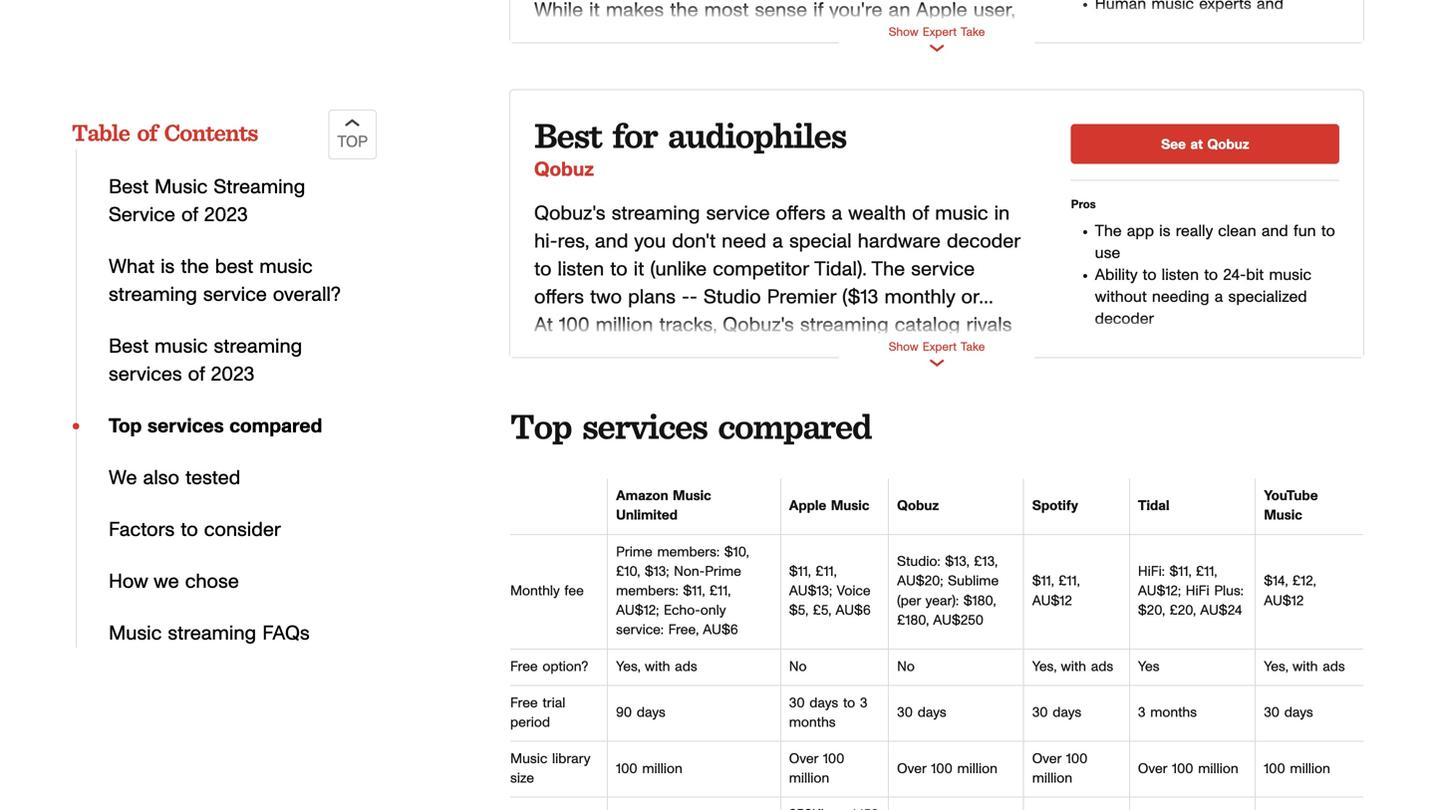Task type: vqa. For each thing, say whether or not it's contained in the screenshot.
AU$12 inside the $11, £11, AU$12
yes



Task type: locate. For each thing, give the bounding box(es) containing it.
annual
[[768, 316, 828, 336]]

decoder inside pros the app is really clean and fun to use ability to listen to 24-bit music without needing a specialized decoder one of the more affordable hi-res services
[[1095, 312, 1155, 328]]

0 horizontal spatial compared
[[230, 417, 322, 437]]

streaming down '($13'
[[800, 316, 889, 336]]

1 horizontal spatial compared
[[718, 405, 872, 448]]

in up up
[[717, 344, 732, 363]]

0 horizontal spatial the
[[872, 260, 905, 280]]

2 au$12 from the left
[[1264, 594, 1304, 608]]

1 30 days from the left
[[897, 706, 947, 720]]

also
[[143, 469, 179, 488]]

0 horizontal spatial our
[[619, 427, 648, 447]]

3 with from the left
[[1293, 660, 1318, 674]]

au$13;
[[789, 585, 832, 599]]

2 vertical spatial best
[[109, 337, 148, 357]]

best inside the best for audiophiles qobuz
[[534, 114, 602, 157]]

hifi:
[[1138, 565, 1165, 579]]

and down yearly)
[[596, 344, 630, 363]]

0 vertical spatial best
[[534, 114, 602, 157]]

specialized
[[1229, 290, 1308, 306]]

pretty
[[908, 371, 959, 391]]

0 horizontal spatial decoder
[[947, 232, 1021, 252]]

1 vertical spatial 2023
[[211, 365, 255, 385]]

1 vertical spatial au$12;
[[616, 604, 659, 618]]

1 horizontal spatial prime
[[705, 565, 741, 579]]

what
[[1262, 40, 1296, 56]]

how we chose link
[[109, 572, 239, 592]]

100 million
[[616, 762, 683, 776], [1264, 762, 1331, 776]]

the inside pros the app is really clean and fun to use ability to listen to 24-bit music without needing a specialized decoder one of the more affordable hi-res services
[[1149, 334, 1171, 350]]

the inside qobuz's streaming service offers a wealth of music in hi-res, and you don't need a special hardware decoder to listen to it (unlike competitor tidal). the service offers two plans -- studio premier ($13 monthly or $130 yearly) and the $180 annual sublime plus. uniquely, the service offers its own hi-res download store, and if you sign up for sublime you get a discount on purchases.
[[872, 260, 905, 280]]

plans
[[628, 288, 676, 308]]

in
[[994, 204, 1010, 224], [717, 344, 732, 363]]

and up artists
[[816, 344, 850, 363]]

based down find
[[1190, 40, 1234, 56]]

music up service
[[155, 177, 208, 197]]

1 horizontal spatial more
[[1176, 334, 1213, 350]]

1 vertical spatial take
[[961, 342, 985, 354]]

0 vertical spatial show
[[889, 27, 919, 38]]

services up 'we also tested' link
[[148, 417, 224, 437]]

1 horizontal spatial au$6
[[836, 604, 871, 618]]

service up need
[[706, 204, 770, 224]]

1 horizontal spatial res
[[1314, 334, 1336, 350]]

top services compared down sign
[[510, 405, 872, 448]]

excellent
[[639, 399, 718, 419]]

of inside qobuz's streaming service offers a wealth of music in hi-res, and you don't need a special hardware decoder to listen to it (unlike competitor tidal). the service offers two plans -- studio premier ($13 monthly or $130 yearly) and the $180 annual sublime plus. uniquely, the service offers its own hi-res download store, and if you sign up for sublime you get a discount on purchases.
[[912, 204, 929, 224]]

1 horizontal spatial au$12
[[1264, 594, 1304, 608]]

with down $14, £12, au$12
[[1293, 660, 1318, 674]]

0 vertical spatial expert
[[923, 27, 957, 38]]

more down needing in the top of the page
[[1176, 334, 1213, 350]]

the up if
[[620, 344, 649, 363]]

0 vertical spatial catalog
[[895, 316, 960, 336]]

au$6 down "only"
[[703, 624, 738, 638]]

0 vertical spatial our
[[945, 344, 974, 363]]

non-
[[674, 565, 705, 579]]

1 vertical spatial for
[[754, 371, 778, 391]]

you down the you'll
[[1301, 40, 1326, 56]]

0 horizontal spatial in
[[717, 344, 732, 363]]

services down one
[[1095, 356, 1154, 371]]

at
[[1191, 138, 1203, 152], [849, 399, 866, 419]]

artists
[[786, 371, 839, 391]]

res up now
[[873, 344, 900, 363]]

need
[[722, 232, 767, 252]]

0 vertical spatial offers
[[776, 204, 826, 224]]

90
[[616, 706, 632, 720]]

2 horizontal spatial hi-
[[1295, 334, 1314, 350]]

£11, up au$13;
[[816, 565, 837, 579]]

au$12
[[1032, 594, 1072, 608], [1264, 594, 1304, 608]]

1 vertical spatial free
[[510, 697, 538, 711]]

1 horizontal spatial its
[[780, 344, 800, 363]]

30 inside 30 days to 3 months
[[789, 697, 805, 711]]

catalog up impressive.
[[561, 371, 626, 391]]

0 vertical spatial members:
[[657, 546, 720, 560]]

au$12 inside $14, £12, au$12
[[1264, 594, 1304, 608]]

in left pros
[[994, 204, 1010, 224]]

no up 30 days to 3 months
[[789, 660, 807, 674]]

decoder inside qobuz's streaming service offers a wealth of music in hi-res, and you don't need a special hardware decoder to listen to it (unlike competitor tidal). the service offers two plans -- studio premier ($13 monthly or $130 yearly) and the $180 annual sublime plus. uniquely, the service offers its own hi-res download store, and if you sign up for sublime you get a discount on purchases.
[[947, 232, 1021, 252]]

music inside best music streaming service of 2023
[[155, 177, 208, 197]]

1 au$12 from the left
[[1032, 594, 1072, 608]]

1 horizontal spatial qobuz's
[[723, 316, 794, 336]]

music down decent
[[895, 427, 949, 447]]

$11, up hifi on the bottom of the page
[[1170, 565, 1192, 579]]

au$6 down 'voice'
[[836, 604, 871, 618]]

au$12; inside prime members: $10, £10, $13; non-prime members: $11, £11, au$12; echo-only service: free, au$6
[[616, 604, 659, 618]]

show expert take
[[889, 27, 985, 38], [889, 342, 985, 354]]

music inside youtube music
[[1264, 509, 1303, 523]]

tidal
[[1138, 499, 1170, 513]]

our down excellent
[[619, 427, 648, 447]]

services
[[1095, 356, 1154, 371], [109, 365, 182, 385], [582, 405, 707, 448], [148, 417, 224, 437]]

on inside qobuz's streaming service offers a wealth of music in hi-res, and you don't need a special hardware decoder to listen to it (unlike competitor tidal). the service offers two plans -- studio premier ($13 monthly or $130 yearly) and the $180 annual sublime plus. uniquely, the service offers its own hi-res download store, and if you sign up for sublime you get a discount on purchases.
[[616, 399, 639, 419]]

music inside qobuz's streaming service offers a wealth of music in hi-res, and you don't need a special hardware decoder to listen to it (unlike competitor tidal). the service offers two plans -- studio premier ($13 monthly or $130 yearly) and the $180 annual sublime plus. uniquely, the service offers its own hi-res download store, and if you sign up for sublime you get a discount on purchases.
[[935, 204, 988, 224]]

human music experts and algorithms help find music you'll want to hear based on what you play
[[1095, 0, 1326, 78]]

its down tidal's
[[534, 371, 555, 391]]

serious
[[825, 427, 889, 447]]

qobuz's inside at 100 million tracks, qobuz's streaming catalog rivals tidal's and spotify's in number, and based on our tests its catalog of more obscure artists is now pretty impressive. excellent sound quality at a decent price? qobuz is our favorite service for serious music lovers.
[[723, 316, 794, 336]]

0 horizontal spatial yes, with ads
[[616, 660, 698, 674]]

on down if
[[616, 399, 639, 419]]

music streaming faqs link
[[109, 624, 310, 644]]

qobuz's up res, in the top left of the page
[[534, 204, 606, 224]]

1 vertical spatial in
[[717, 344, 732, 363]]

music inside amazon music unlimited
[[673, 490, 711, 504]]

1 vertical spatial at
[[849, 399, 866, 419]]

2023 up top services compared link at the left bottom
[[211, 365, 255, 385]]

1 free from the top
[[510, 660, 538, 674]]

1 horizontal spatial for
[[754, 371, 778, 391]]

studio: $13, £13, au$20; sublime (per year): $180, £180, au$250
[[897, 555, 999, 628]]

streaming down chose
[[168, 624, 256, 644]]

based
[[1190, 40, 1234, 56], [856, 344, 910, 363]]

0 vertical spatial au$6
[[836, 604, 871, 618]]

30 days to 3 months
[[789, 697, 868, 730]]

spotify
[[1032, 499, 1079, 513]]

option?
[[543, 660, 588, 674]]

impressive.
[[534, 399, 633, 419]]

its down "annual"
[[780, 344, 800, 363]]

$180,
[[964, 594, 996, 608]]

£11, up hifi on the bottom of the page
[[1196, 565, 1218, 579]]

0 horizontal spatial with
[[645, 660, 670, 674]]

tested
[[185, 469, 241, 488]]

competitor
[[713, 260, 809, 280]]

streaming inside at 100 million tracks, qobuz's streaming catalog rivals tidal's and spotify's in number, and based on our tests its catalog of more obscure artists is now pretty impressive. excellent sound quality at a decent price? qobuz is our favorite service for serious music lovers.
[[800, 316, 889, 336]]

qobuz's inside qobuz's streaming service offers a wealth of music in hi-res, and you don't need a special hardware decoder to listen to it (unlike competitor tidal). the service offers two plans -- studio premier ($13 monthly or $130 yearly) and the $180 annual sublime plus. uniquely, the service offers its own hi-res download store, and if you sign up for sublime you get a discount on purchases.
[[534, 204, 606, 224]]

music down how
[[109, 624, 162, 644]]

£180,
[[897, 614, 929, 628]]

$11, down spotify
[[1032, 575, 1054, 589]]

music for best
[[155, 177, 208, 197]]

qobuz up res, in the top left of the page
[[534, 160, 594, 180]]

3 ads from the left
[[1323, 660, 1346, 674]]

1 vertical spatial au$6
[[703, 624, 738, 638]]

0 vertical spatial qobuz's
[[534, 204, 606, 224]]

-
[[682, 288, 690, 308], [690, 288, 698, 308]]

members: up non- at bottom
[[657, 546, 720, 560]]

1 vertical spatial show
[[889, 342, 919, 354]]

2023 for streaming
[[204, 205, 248, 225]]

plus:
[[1215, 585, 1244, 599]]

two
[[590, 288, 622, 308]]

what is the best music streaming service overall? link
[[109, 257, 341, 305]]

0 horizontal spatial 30 days
[[897, 706, 947, 720]]

1 horizontal spatial in
[[994, 204, 1010, 224]]

0 horizontal spatial listen
[[558, 260, 604, 280]]

the inside the what is the best music streaming service overall?
[[181, 257, 209, 277]]

qobuz's
[[534, 204, 606, 224], [723, 316, 794, 336]]

2 100 million from the left
[[1264, 762, 1331, 776]]

res right affordable
[[1314, 334, 1336, 350]]

2 ads from the left
[[1091, 660, 1114, 674]]

for inside the best for audiophiles qobuz
[[612, 114, 657, 157]]

more up excellent
[[655, 371, 701, 391]]

yes, down $14, £12, au$12
[[1264, 660, 1288, 674]]

3 inside 30 days to 3 months
[[860, 697, 868, 711]]

0 vertical spatial more
[[1176, 334, 1213, 350]]

hi- up now
[[850, 344, 873, 363]]

1 vertical spatial our
[[619, 427, 648, 447]]

for
[[612, 114, 657, 157], [754, 371, 778, 391], [795, 427, 819, 447]]

overall?
[[273, 285, 341, 305]]

2 horizontal spatial with
[[1293, 660, 1318, 674]]

and left "fun"
[[1262, 224, 1289, 240]]

au$12; up "$20,"
[[1138, 585, 1181, 599]]

0 horizontal spatial top services compared
[[109, 417, 322, 437]]

0 vertical spatial free
[[510, 660, 538, 674]]

music up unlimited on the bottom of page
[[673, 490, 711, 504]]

best inside best music streaming service of 2023
[[109, 177, 148, 197]]

million inside at 100 million tracks, qobuz's streaming catalog rivals tidal's and spotify's in number, and based on our tests its catalog of more obscure artists is now pretty impressive. excellent sound quality at a decent price? qobuz is our favorite service for serious music lovers.
[[596, 316, 653, 336]]

yes,
[[616, 660, 640, 674], [1032, 660, 1057, 674], [1264, 660, 1288, 674]]

of up top services compared link at the left bottom
[[188, 365, 205, 385]]

£11, down spotify
[[1059, 575, 1080, 589]]

0 vertical spatial prime
[[616, 546, 653, 560]]

yearly)
[[582, 316, 640, 336]]

qobuz inside at 100 million tracks, qobuz's streaming catalog rivals tidal's and spotify's in number, and based on our tests its catalog of more obscure artists is now pretty impressive. excellent sound quality at a decent price? qobuz is our favorite service for serious music lovers.
[[534, 427, 593, 447]]

1 vertical spatial show expert take
[[889, 342, 985, 354]]

2 vertical spatial sublime
[[948, 575, 999, 589]]

free inside free trial period
[[510, 697, 538, 711]]

0 horizontal spatial hi-
[[534, 232, 558, 252]]

offers up the $130
[[534, 288, 584, 308]]

million
[[596, 316, 653, 336], [642, 762, 683, 776], [958, 762, 998, 776], [1198, 762, 1239, 776], [1290, 762, 1331, 776], [789, 772, 830, 786], [1032, 772, 1073, 786]]

1 vertical spatial decoder
[[1095, 312, 1155, 328]]

2023 inside best music streaming service of 2023
[[204, 205, 248, 225]]

premier
[[767, 288, 836, 308]]

monthly
[[510, 585, 560, 599]]

0 horizontal spatial au$12
[[1032, 594, 1072, 608]]

in inside at 100 million tracks, qobuz's streaming catalog rivals tidal's and spotify's in number, and based on our tests its catalog of more obscure artists is now pretty impressive. excellent sound quality at a decent price? qobuz is our favorite service for serious music lovers.
[[717, 344, 732, 363]]

0 vertical spatial at
[[1191, 138, 1203, 152]]

1 vertical spatial best
[[109, 177, 148, 197]]

period
[[510, 716, 550, 730]]

is right the 'what'
[[161, 257, 175, 277]]

the up use
[[1095, 224, 1122, 240]]

2 horizontal spatial ads
[[1323, 660, 1346, 674]]

yes, with ads down service:
[[616, 660, 698, 674]]

1 horizontal spatial on
[[916, 344, 939, 363]]

$13,
[[945, 555, 969, 569]]

to
[[1134, 40, 1148, 56], [1322, 224, 1336, 240], [534, 260, 552, 280], [610, 260, 628, 280], [1143, 268, 1157, 284], [1204, 268, 1218, 284], [181, 520, 198, 540], [843, 697, 855, 711]]

to inside 30 days to 3 months
[[843, 697, 855, 711]]

2 horizontal spatial on
[[1239, 40, 1257, 56]]

res,
[[558, 232, 589, 252]]

sound
[[724, 399, 779, 419]]

prime up '£10,'
[[616, 546, 653, 560]]

spotify's
[[636, 344, 711, 363]]

streaming inside qobuz's streaming service offers a wealth of music in hi-res, and you don't need a special hardware decoder to listen to it (unlike competitor tidal). the service offers two plans -- studio premier ($13 monthly or $130 yearly) and the $180 annual sublime plus. uniquely, the service offers its own hi-res download store, and if you sign up for sublime you get a discount on purchases.
[[612, 204, 700, 224]]

0 vertical spatial show expert take
[[889, 27, 985, 38]]

0 horizontal spatial at
[[849, 399, 866, 419]]

yes, down service:
[[616, 660, 640, 674]]

a down '24-'
[[1215, 290, 1224, 306]]

best for music
[[109, 177, 148, 197]]

3 30 days from the left
[[1264, 706, 1314, 720]]

you right if
[[644, 371, 676, 391]]

at inside at 100 million tracks, qobuz's streaming catalog rivals tidal's and spotify's in number, and based on our tests its catalog of more obscure artists is now pretty impressive. excellent sound quality at a decent price? qobuz is our favorite service for serious music lovers.
[[849, 399, 866, 419]]

more
[[1176, 334, 1213, 350], [655, 371, 701, 391]]

how
[[109, 572, 148, 592]]

amazon music unlimited
[[616, 490, 711, 523]]

experts
[[1199, 0, 1252, 13]]

0 horizontal spatial 100 million
[[616, 762, 683, 776]]

0 horizontal spatial top
[[109, 417, 142, 437]]

decoder down without
[[1095, 312, 1155, 328]]

compared down artists
[[718, 405, 872, 448]]

catalog down monthly on the top right of the page
[[895, 316, 960, 336]]

1 horizontal spatial the
[[1095, 224, 1122, 240]]

a up competitor
[[773, 232, 783, 252]]

you
[[1301, 40, 1326, 56], [634, 232, 666, 252], [644, 371, 676, 391], [862, 371, 894, 391]]

3 yes, with ads from the left
[[1264, 660, 1346, 674]]

music up hardware
[[935, 204, 988, 224]]

you inside human music experts and algorithms help find music you'll want to hear based on what you play
[[1301, 40, 1326, 56]]

free for free trial period
[[510, 697, 538, 711]]

free left option?
[[510, 660, 538, 674]]

1 vertical spatial more
[[655, 371, 701, 391]]

music up specialized
[[1269, 268, 1312, 284]]

members: down the $13;
[[616, 585, 679, 599]]

1 - from the left
[[682, 288, 690, 308]]

au$12; up service:
[[616, 604, 659, 618]]

£11, up "only"
[[710, 585, 731, 599]]

2 no from the left
[[897, 660, 915, 674]]

best for for
[[534, 114, 602, 157]]

1 vertical spatial based
[[856, 344, 910, 363]]

compared up the tested at the left bottom of the page
[[230, 417, 322, 437]]

3 yes, from the left
[[1264, 660, 1288, 674]]

its inside at 100 million tracks, qobuz's streaming catalog rivals tidal's and spotify's in number, and based on our tests its catalog of more obscure artists is now pretty impressive. excellent sound quality at a decent price? qobuz is our favorite service for serious music lovers.
[[534, 371, 555, 391]]

and right res, in the top left of the page
[[595, 232, 629, 252]]

and inside human music experts and algorithms help find music you'll want to hear based on what you play
[[1257, 0, 1284, 13]]

decoder
[[947, 232, 1021, 252], [1095, 312, 1155, 328]]

service up monthly on the top right of the page
[[911, 260, 975, 280]]

streaming up don't
[[612, 204, 700, 224]]

store,
[[534, 371, 583, 391]]

$11, inside prime members: $10, £10, $13; non-prime members: $11, £11, au$12; echo-only service: free, au$6
[[683, 585, 705, 599]]

1 horizontal spatial 100 million
[[1264, 762, 1331, 776]]

1 vertical spatial prime
[[705, 565, 741, 579]]

music down youtube
[[1264, 509, 1303, 523]]

streaming down the 'what'
[[109, 285, 197, 305]]

1 100 million from the left
[[616, 762, 683, 776]]

2 horizontal spatial offers
[[776, 204, 826, 224]]

with left yes
[[1061, 660, 1087, 674]]

0 horizontal spatial au$6
[[703, 624, 738, 638]]

months inside 30 days to 3 months
[[789, 716, 836, 730]]

offers up the obscure
[[724, 344, 774, 363]]

qobuz up studio:
[[897, 499, 939, 513]]

yes, with ads
[[616, 660, 698, 674], [1032, 660, 1114, 674], [1264, 660, 1346, 674]]

1 horizontal spatial no
[[897, 660, 915, 674]]

its
[[780, 344, 800, 363], [534, 371, 555, 391]]

1 horizontal spatial listen
[[1162, 268, 1199, 284]]

hi-
[[534, 232, 558, 252], [1295, 334, 1314, 350], [850, 344, 873, 363]]

and up what
[[1257, 0, 1284, 13]]

top services compared up the tested at the left bottom of the page
[[109, 417, 322, 437]]

0 horizontal spatial qobuz's
[[534, 204, 606, 224]]

best music streaming services of 2023
[[109, 337, 302, 385]]

of inside "best music streaming services of 2023"
[[188, 365, 205, 385]]

tidal's
[[534, 344, 590, 363]]

months
[[1151, 706, 1197, 720], [789, 716, 836, 730]]

1 horizontal spatial our
[[945, 344, 974, 363]]

0 vertical spatial decoder
[[947, 232, 1021, 252]]

0 horizontal spatial au$12;
[[616, 604, 659, 618]]

hi- right affordable
[[1295, 334, 1314, 350]]

pros the app is really clean and fun to use ability to listen to 24-bit music without needing a specialized decoder one of the more affordable hi-res services
[[1071, 199, 1336, 371]]

yes, with ads down $14, £12, au$12
[[1264, 660, 1346, 674]]

0 horizontal spatial its
[[534, 371, 555, 391]]

best for music
[[109, 337, 148, 357]]

2023 inside "best music streaming services of 2023"
[[211, 365, 255, 385]]

best inside "best music streaming services of 2023"
[[109, 337, 148, 357]]

with down service:
[[645, 660, 670, 674]]

sublime
[[834, 316, 906, 336], [784, 371, 856, 391], [948, 575, 999, 589]]

1 horizontal spatial decoder
[[1095, 312, 1155, 328]]

of inside best music streaming service of 2023
[[181, 205, 198, 225]]

sublime up '$180,'
[[948, 575, 999, 589]]

1 horizontal spatial with
[[1061, 660, 1087, 674]]

of up hardware
[[912, 204, 929, 224]]

listen up needing in the top of the page
[[1162, 268, 1199, 284]]

0 vertical spatial its
[[780, 344, 800, 363]]

contents
[[164, 118, 258, 147]]

at up serious
[[849, 399, 866, 419]]

music right 'apple'
[[831, 499, 870, 513]]

listen down res, in the top left of the page
[[558, 260, 604, 280]]

£11, inside '$11, £11, au$13; voice $5, £5, au$6'
[[816, 565, 837, 579]]

1 horizontal spatial based
[[1190, 40, 1234, 56]]

1 vertical spatial the
[[872, 260, 905, 280]]

music up the overall?
[[259, 257, 313, 277]]

at right see
[[1191, 138, 1203, 152]]

0 vertical spatial au$12;
[[1138, 585, 1181, 599]]

2 free from the top
[[510, 697, 538, 711]]

sublime down own
[[784, 371, 856, 391]]

1 horizontal spatial ads
[[1091, 660, 1114, 674]]

2 horizontal spatial yes, with ads
[[1264, 660, 1346, 674]]

music up what
[[1243, 19, 1285, 35]]

services inside pros the app is really clean and fun to use ability to listen to 24-bit music without needing a specialized decoder one of the more affordable hi-res services
[[1095, 356, 1154, 371]]

the inside pros the app is really clean and fun to use ability to listen to 24-bit music without needing a specialized decoder one of the more affordable hi-res services
[[1095, 224, 1122, 240]]

0 horizontal spatial more
[[655, 371, 701, 391]]

amazon
[[616, 490, 669, 504]]

a down now
[[872, 399, 883, 419]]

get
[[900, 371, 928, 391]]

it
[[634, 260, 644, 280]]

au$12 right '$180,'
[[1032, 594, 1072, 608]]

2 vertical spatial on
[[616, 399, 639, 419]]

1 ads from the left
[[675, 660, 698, 674]]

1 horizontal spatial au$12;
[[1138, 585, 1181, 599]]

1 horizontal spatial hi-
[[850, 344, 873, 363]]

au$6 inside prime members: $10, £10, $13; non-prime members: $11, £11, au$12; echo-only service: free, au$6
[[703, 624, 738, 638]]

au$12 inside $11, £11, au$12
[[1032, 594, 1072, 608]]

0 horizontal spatial based
[[856, 344, 910, 363]]

1 horizontal spatial top services compared
[[510, 405, 872, 448]]

1 horizontal spatial at
[[1191, 138, 1203, 152]]

free option?
[[510, 660, 588, 674]]

for inside at 100 million tracks, qobuz's streaming catalog rivals tidal's and spotify's in number, and based on our tests its catalog of more obscure artists is now pretty impressive. excellent sound quality at a decent price? qobuz is our favorite service for serious music lovers.
[[795, 427, 819, 447]]

1 horizontal spatial yes,
[[1032, 660, 1057, 674]]

now
[[866, 371, 902, 391]]

a right the get
[[935, 371, 945, 391]]

factors to consider link
[[109, 520, 281, 540]]

streaming inside "best music streaming services of 2023"
[[214, 337, 302, 357]]

0 horizontal spatial res
[[873, 344, 900, 363]]

our
[[945, 344, 974, 363], [619, 427, 648, 447]]

30 days
[[897, 706, 947, 720], [1032, 706, 1082, 720], [1264, 706, 1314, 720]]

sublime down '($13'
[[834, 316, 906, 336]]

free up period
[[510, 697, 538, 711]]

1 vertical spatial its
[[534, 371, 555, 391]]

$11, down non- at bottom
[[683, 585, 705, 599]]

$5,
[[789, 604, 808, 618]]

res inside pros the app is really clean and fun to use ability to listen to 24-bit music without needing a specialized decoder one of the more affordable hi-res services
[[1314, 334, 1336, 350]]

0 vertical spatial on
[[1239, 40, 1257, 56]]

on inside human music experts and algorithms help find music you'll want to hear based on what you play
[[1239, 40, 1257, 56]]

$11, up au$13;
[[789, 565, 811, 579]]

0 vertical spatial 2023
[[204, 205, 248, 225]]

service down "best"
[[203, 285, 267, 305]]

music for apple
[[831, 499, 870, 513]]

and left if
[[589, 371, 622, 391]]

offers up special
[[776, 204, 826, 224]]



Task type: describe. For each thing, give the bounding box(es) containing it.
£10,
[[616, 565, 640, 579]]

table of contents
[[72, 118, 258, 147]]

£11, inside $11, £11, au$12
[[1059, 575, 1080, 589]]

music inside music library size
[[510, 753, 548, 767]]

2 horizontal spatial top
[[510, 405, 572, 448]]

consider
[[204, 520, 281, 540]]

music inside the what is the best music streaming service overall?
[[259, 257, 313, 277]]

we also tested
[[109, 469, 241, 488]]

table
[[72, 118, 130, 147]]

uniquely,
[[534, 344, 614, 363]]

1 horizontal spatial months
[[1151, 706, 1197, 720]]

service inside the what is the best music streaming service overall?
[[203, 285, 267, 305]]

2 with from the left
[[1061, 660, 1087, 674]]

trial
[[543, 697, 566, 711]]

a inside at 100 million tracks, qobuz's streaming catalog rivals tidal's and spotify's in number, and based on our tests its catalog of more obscure artists is now pretty impressive. excellent sound quality at a decent price? qobuz is our favorite service for serious music lovers.
[[872, 399, 883, 419]]

streaming inside the what is the best music streaming service overall?
[[109, 285, 197, 305]]

download
[[906, 344, 993, 363]]

hifi
[[1186, 585, 1210, 599]]

is down impressive.
[[599, 427, 613, 447]]

au$20;
[[897, 575, 943, 589]]

music for youtube
[[1264, 509, 1303, 523]]

hi- inside pros the app is really clean and fun to use ability to listen to 24-bit music without needing a specialized decoder one of the more affordable hi-res services
[[1295, 334, 1314, 350]]

service inside at 100 million tracks, qobuz's streaming catalog rivals tidal's and spotify's in number, and based on our tests its catalog of more obscure artists is now pretty impressive. excellent sound quality at a decent price? qobuz is our favorite service for serious music lovers.
[[726, 427, 789, 447]]

based inside at 100 million tracks, qobuz's streaming catalog rivals tidal's and spotify's in number, and based on our tests its catalog of more obscure artists is now pretty impressive. excellent sound quality at a decent price? qobuz is our favorite service for serious music lovers.
[[856, 344, 910, 363]]

ability
[[1095, 268, 1138, 284]]

1 yes, from the left
[[616, 660, 640, 674]]

audiophiles
[[668, 114, 846, 157]]

obscure
[[707, 371, 779, 391]]

1 no from the left
[[789, 660, 807, 674]]

without
[[1095, 290, 1147, 306]]

discount
[[534, 399, 610, 419]]

music inside at 100 million tracks, qobuz's streaming catalog rivals tidal's and spotify's in number, and based on our tests its catalog of more obscure artists is now pretty impressive. excellent sound quality at a decent price? qobuz is our favorite service for serious music lovers.
[[895, 427, 949, 447]]

1 show from the top
[[889, 27, 919, 38]]

2 expert from the top
[[923, 342, 957, 354]]

if
[[628, 371, 638, 391]]

apple music
[[789, 499, 870, 513]]

and down the plans
[[646, 316, 679, 336]]

see
[[1161, 138, 1186, 152]]

au$12 for $11,
[[1032, 594, 1072, 608]]

sign
[[682, 371, 719, 391]]

£11, inside prime members: $10, £10, $13; non-prime members: $11, £11, au$12; echo-only service: free, au$6
[[710, 585, 731, 599]]

top services compared link
[[109, 417, 322, 437]]

clean
[[1218, 224, 1257, 240]]

best
[[215, 257, 253, 277]]

au$12 for $14,
[[1264, 594, 1304, 608]]

music inside pros the app is really clean and fun to use ability to listen to 24-bit music without needing a specialized decoder one of the more affordable hi-res services
[[1269, 268, 1312, 284]]

1 with from the left
[[645, 660, 670, 674]]

we
[[109, 469, 137, 488]]

2 take from the top
[[961, 342, 985, 354]]

listen inside qobuz's streaming service offers a wealth of music in hi-res, and you don't need a special hardware decoder to listen to it (unlike competitor tidal). the service offers two plans -- studio premier ($13 monthly or $130 yearly) and the $180 annual sublime plus. uniquely, the service offers its own hi-res download store, and if you sign up for sublime you get a discount on purchases.
[[558, 260, 604, 280]]

2 yes, with ads from the left
[[1032, 660, 1114, 674]]

is left now
[[845, 371, 860, 391]]

£13,
[[974, 555, 998, 569]]

size
[[510, 772, 534, 786]]

(unlike
[[650, 260, 707, 280]]

number,
[[738, 344, 810, 363]]

affordable
[[1219, 334, 1290, 350]]

hifi: $11, £11, au$12; hifi plus: $20, £20, au$24
[[1138, 565, 1244, 618]]

2 - from the left
[[690, 288, 698, 308]]

fee
[[565, 585, 584, 599]]

1 show expert take from the top
[[889, 27, 985, 38]]

au$12; inside "hifi: $11, £11, au$12; hifi plus: $20, £20, au$24"
[[1138, 585, 1181, 599]]

to inside human music experts and algorithms help find music you'll want to hear based on what you play
[[1134, 40, 1148, 56]]

2 show expert take from the top
[[889, 342, 985, 354]]

or
[[962, 288, 979, 308]]

and inside pros the app is really clean and fun to use ability to listen to 24-bit music without needing a specialized decoder one of the more affordable hi-res services
[[1262, 224, 1289, 240]]

top services compared element
[[510, 479, 1364, 810]]

want
[[1095, 40, 1129, 56]]

$11, inside $11, £11, au$12
[[1032, 575, 1054, 589]]

service down tracks,
[[655, 344, 718, 363]]

service
[[109, 205, 175, 225]]

1 vertical spatial members:
[[616, 585, 679, 599]]

apple
[[789, 499, 827, 513]]

only
[[701, 604, 726, 618]]

$10,
[[724, 546, 749, 560]]

£11, inside "hifi: $11, £11, au$12; hifi plus: $20, £20, au$24"
[[1196, 565, 1218, 579]]

its inside qobuz's streaming service offers a wealth of music in hi-res, and you don't need a special hardware decoder to listen to it (unlike competitor tidal). the service offers two plans -- studio premier ($13 monthly or $130 yearly) and the $180 annual sublime plus. uniquely, the service offers its own hi-res download store, and if you sign up for sublime you get a discount on purchases.
[[780, 344, 800, 363]]

is inside pros the app is really clean and fun to use ability to listen to 24-bit music without needing a specialized decoder one of the more affordable hi-res services
[[1160, 224, 1171, 240]]

listen inside pros the app is really clean and fun to use ability to listen to 24-bit music without needing a specialized decoder one of the more affordable hi-res services
[[1162, 268, 1199, 284]]

on inside at 100 million tracks, qobuz's streaming catalog rivals tidal's and spotify's in number, and based on our tests its catalog of more obscure artists is now pretty impressive. excellent sound quality at a decent price? qobuz is our favorite service for serious music lovers.
[[916, 344, 939, 363]]

of inside pros the app is really clean and fun to use ability to listen to 24-bit music without needing a specialized decoder one of the more affordable hi-res services
[[1130, 334, 1143, 350]]

res inside qobuz's streaming service offers a wealth of music in hi-res, and you don't need a special hardware decoder to listen to it (unlike competitor tidal). the service offers two plans -- studio premier ($13 monthly or $130 yearly) and the $180 annual sublime plus. uniquely, the service offers its own hi-res download store, and if you sign up for sublime you get a discount on purchases.
[[873, 344, 900, 363]]

0 vertical spatial sublime
[[834, 316, 906, 336]]

$11, inside '$11, £11, au$13; voice $5, £5, au$6'
[[789, 565, 811, 579]]

1 vertical spatial sublime
[[784, 371, 856, 391]]

0 horizontal spatial prime
[[616, 546, 653, 560]]

100 inside at 100 million tracks, qobuz's streaming catalog rivals tidal's and spotify's in number, and based on our tests its catalog of more obscure artists is now pretty impressive. excellent sound quality at a decent price? qobuz is our favorite service for serious music lovers.
[[559, 316, 590, 336]]

at 100 million tracks, qobuz's streaming catalog rivals tidal's and spotify's in number, and based on our tests its catalog of more obscure artists is now pretty impressive. excellent sound quality at a decent price? qobuz is our favorite service for serious music lovers.
[[534, 316, 1022, 447]]

of inside at 100 million tracks, qobuz's streaming catalog rivals tidal's and spotify's in number, and based on our tests its catalog of more obscure artists is now pretty impressive. excellent sound quality at a decent price? qobuz is our favorite service for serious music lovers.
[[632, 371, 649, 391]]

a up special
[[832, 204, 843, 224]]

1 yes, with ads from the left
[[616, 660, 698, 674]]

of right "table"
[[137, 118, 157, 147]]

$180
[[720, 316, 762, 336]]

music up the help
[[1152, 0, 1194, 13]]

we also tested link
[[109, 469, 241, 488]]

£20,
[[1170, 604, 1196, 618]]

streaming
[[214, 177, 305, 197]]

app
[[1127, 224, 1154, 240]]

what
[[109, 257, 155, 277]]

play
[[1095, 62, 1124, 78]]

au$6 inside '$11, £11, au$13; voice $5, £5, au$6'
[[836, 604, 871, 618]]

days inside 30 days to 3 months
[[810, 697, 839, 711]]

you left the get
[[862, 371, 894, 391]]

more inside at 100 million tracks, qobuz's streaming catalog rivals tidal's and spotify's in number, and based on our tests its catalog of more obscure artists is now pretty impressive. excellent sound quality at a decent price? qobuz is our favorite service for serious music lovers.
[[655, 371, 701, 391]]

2 show from the top
[[889, 342, 919, 354]]

youtube
[[1264, 490, 1318, 504]]

music for amazon
[[673, 490, 711, 504]]

based inside human music experts and algorithms help find music you'll want to hear based on what you play
[[1190, 40, 1234, 56]]

service:
[[616, 624, 664, 638]]

wealth
[[848, 204, 906, 224]]

plus.
[[912, 316, 954, 336]]

2023 for streaming
[[211, 365, 255, 385]]

2 30 days from the left
[[1032, 706, 1082, 720]]

a inside pros the app is really clean and fun to use ability to listen to 24-bit music without needing a specialized decoder one of the more affordable hi-res services
[[1215, 290, 1224, 306]]

more inside pros the app is really clean and fun to use ability to listen to 24-bit music without needing a specialized decoder one of the more affordable hi-res services
[[1176, 334, 1213, 350]]

$20,
[[1138, 604, 1165, 618]]

what is the best music streaming service overall?
[[109, 257, 341, 305]]

don't
[[672, 232, 716, 252]]

fun
[[1294, 224, 1316, 240]]

tracks,
[[659, 316, 717, 336]]

you up it
[[634, 232, 666, 252]]

is inside the what is the best music streaming service overall?
[[161, 257, 175, 277]]

2 vertical spatial offers
[[724, 344, 774, 363]]

$130
[[534, 316, 577, 336]]

24-
[[1223, 268, 1246, 284]]

rivals
[[967, 316, 1012, 336]]

own
[[806, 344, 843, 363]]

0 horizontal spatial offers
[[534, 288, 584, 308]]

pros
[[1071, 199, 1096, 211]]

qobuz inside the top services compared element
[[897, 499, 939, 513]]

1 take from the top
[[961, 27, 985, 38]]

factors
[[109, 520, 175, 540]]

in inside qobuz's streaming service offers a wealth of music in hi-res, and you don't need a special hardware decoder to listen to it (unlike competitor tidal). the service offers two plans -- studio premier ($13 monthly or $130 yearly) and the $180 annual sublime plus. uniquely, the service offers its own hi-res download store, and if you sign up for sublime you get a discount on purchases.
[[994, 204, 1010, 224]]

£12,
[[1293, 575, 1317, 589]]

faqs
[[262, 624, 310, 644]]

tidal).
[[815, 260, 866, 280]]

1 vertical spatial catalog
[[561, 371, 626, 391]]

use
[[1095, 246, 1121, 262]]

qobuz inside the best for audiophiles qobuz
[[534, 160, 594, 180]]

yes
[[1138, 660, 1160, 674]]

90 days
[[616, 706, 666, 720]]

$11, inside "hifi: $11, £11, au$12; hifi plus: $20, £20, au$24"
[[1170, 565, 1192, 579]]

music library size
[[510, 753, 591, 786]]

qobuz right see
[[1208, 138, 1250, 152]]

the up the spotify's
[[685, 316, 714, 336]]

1 expert from the top
[[923, 27, 957, 38]]

chose
[[185, 572, 239, 592]]

factors to consider
[[109, 520, 281, 540]]

1 horizontal spatial top
[[337, 135, 368, 151]]

youtube music
[[1264, 490, 1318, 523]]

hardware
[[858, 232, 941, 252]]

free for free option?
[[510, 660, 538, 674]]

studio
[[704, 288, 761, 308]]

help
[[1176, 19, 1206, 35]]

favorite
[[654, 427, 720, 447]]

$11, £11, au$13; voice $5, £5, au$6
[[789, 565, 871, 618]]

services inside "best music streaming services of 2023"
[[109, 365, 182, 385]]

free,
[[669, 624, 699, 638]]

for inside qobuz's streaming service offers a wealth of music in hi-res, and you don't need a special hardware decoder to listen to it (unlike competitor tidal). the service offers two plans -- studio premier ($13 monthly or $130 yearly) and the $180 annual sublime plus. uniquely, the service offers its own hi-res download store, and if you sign up for sublime you get a discount on purchases.
[[754, 371, 778, 391]]

music inside "best music streaming services of 2023"
[[155, 337, 208, 357]]

services down if
[[582, 405, 707, 448]]

voice
[[837, 585, 871, 599]]

2 yes, from the left
[[1032, 660, 1057, 674]]

1 horizontal spatial 3
[[1138, 706, 1146, 720]]

sublime inside studio: $13, £13, au$20; sublime (per year): $180, £180, au$250
[[948, 575, 999, 589]]

quality
[[786, 399, 843, 419]]

echo-
[[664, 604, 701, 618]]

free trial period
[[510, 697, 566, 730]]

qobuz's streaming service offers a wealth of music in hi-res, and you don't need a special hardware decoder to listen to it (unlike competitor tidal). the service offers two plans -- studio premier ($13 monthly or $130 yearly) and the $180 annual sublime plus. uniquely, the service offers its own hi-res download store, and if you sign up for sublime you get a discount on purchases.
[[534, 204, 1021, 419]]

year):
[[926, 594, 959, 608]]



